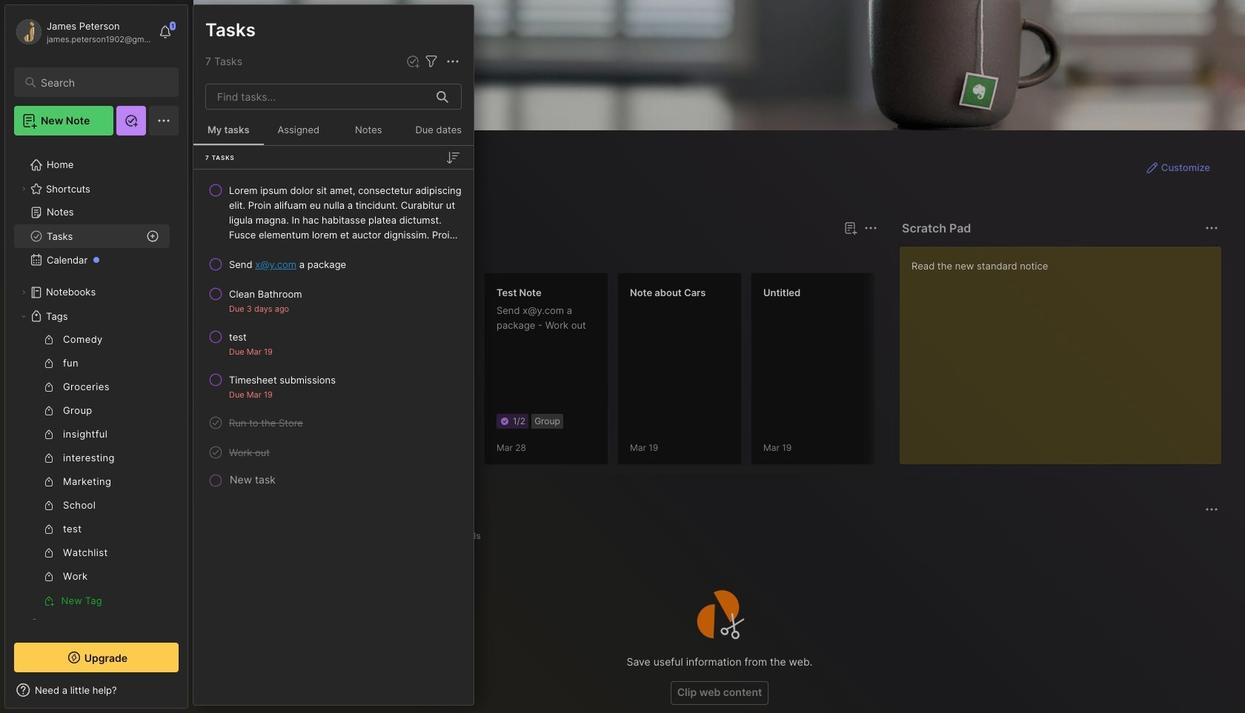 Task type: describe. For each thing, give the bounding box(es) containing it.
Find tasks… text field
[[208, 84, 428, 109]]

test 3 cell
[[229, 330, 247, 345]]

timesheet submissions 4 cell
[[229, 373, 336, 388]]

Filter tasks field
[[422, 53, 440, 70]]

filter tasks image
[[422, 53, 440, 70]]

expand notebooks image
[[19, 288, 28, 297]]

new task image
[[405, 54, 420, 69]]

click to collapse image
[[187, 686, 198, 704]]

6 row from the top
[[199, 410, 468, 436]]

lorem ipsum dolor sit amet, consectetur adipiscing elit. proin alifuam eu nulla a tincidunt. curabitur ut ligula magna. in hac habitasse platea dictumst. fusce elementum lorem et auctor dignissim. proin eget mi id urna euismod consectetur. pellentesque porttitor ac urna quis fermentum: 0 cell
[[229, 183, 462, 242]]

work out 6 cell
[[229, 445, 270, 460]]

7 row from the top
[[199, 439, 468, 466]]

WHAT'S NEW field
[[5, 679, 187, 703]]

run to the store 5 cell
[[229, 416, 303, 431]]

5 row from the top
[[199, 367, 468, 407]]

tree inside main element
[[5, 145, 187, 669]]

1 tab list from the top
[[220, 246, 875, 264]]

Sort options field
[[444, 149, 462, 166]]



Task type: vqa. For each thing, say whether or not it's contained in the screenshot.
"MORE ACTIONS" "icon" on the right of the page
no



Task type: locate. For each thing, give the bounding box(es) containing it.
Search text field
[[41, 76, 165, 90]]

tab
[[220, 246, 264, 264], [270, 246, 330, 264], [220, 528, 277, 545], [446, 528, 487, 545]]

none search field inside main element
[[41, 73, 165, 91]]

row
[[199, 177, 468, 248], [199, 251, 468, 278], [199, 281, 468, 321], [199, 324, 468, 364], [199, 367, 468, 407], [199, 410, 468, 436], [199, 439, 468, 466]]

2 row from the top
[[199, 251, 468, 278]]

sort options image
[[444, 149, 462, 166]]

tree
[[5, 145, 187, 669]]

4 row from the top
[[199, 324, 468, 364]]

1 vertical spatial tab list
[[220, 528, 1216, 545]]

2 tab list from the top
[[220, 528, 1216, 545]]

send x@y.com a package 1 cell
[[229, 257, 346, 272]]

0 vertical spatial tab list
[[220, 246, 875, 264]]

group
[[14, 328, 170, 613]]

None search field
[[41, 73, 165, 91]]

More actions and view options field
[[440, 53, 462, 70]]

tab list
[[220, 246, 875, 264], [220, 528, 1216, 545]]

group inside main element
[[14, 328, 170, 613]]

main element
[[0, 0, 193, 714]]

clean bathroom 2 cell
[[229, 287, 302, 302]]

Account field
[[14, 17, 151, 47]]

1 row from the top
[[199, 177, 468, 248]]

expand tags image
[[19, 312, 28, 321]]

3 row from the top
[[199, 281, 468, 321]]

Start writing… text field
[[912, 247, 1221, 453]]

row group
[[193, 176, 474, 491], [217, 273, 1245, 474]]

more actions and view options image
[[444, 53, 462, 70]]



